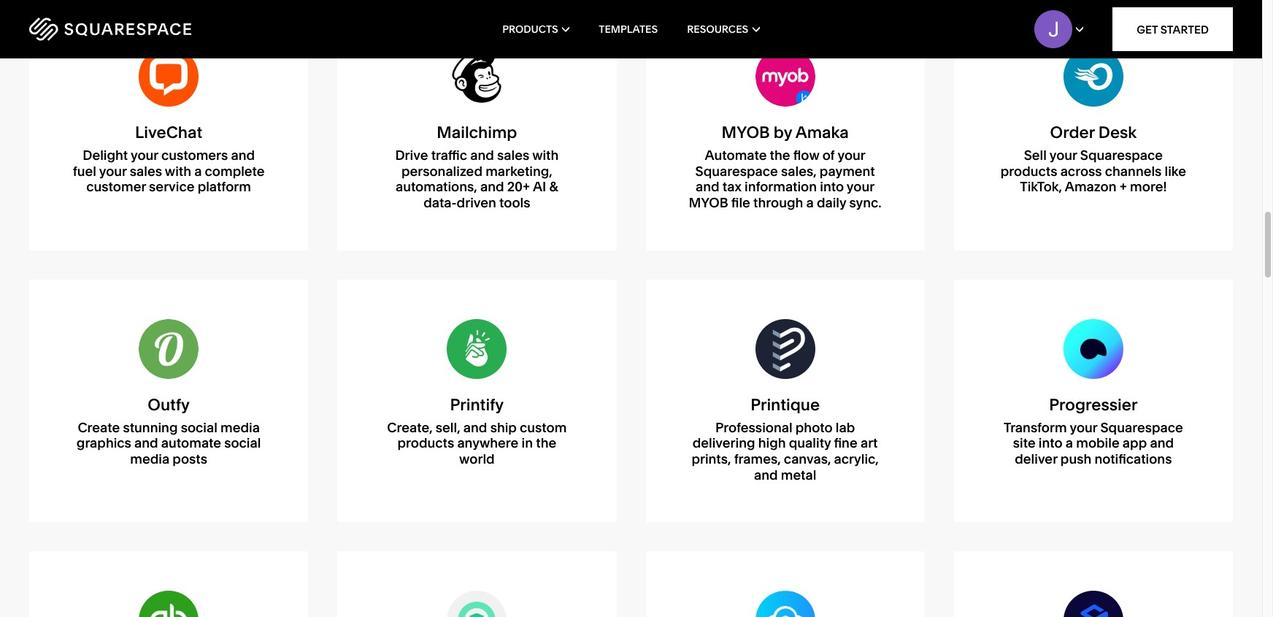 Task type: locate. For each thing, give the bounding box(es) containing it.
traffic
[[431, 147, 467, 164]]

into inside progressier transform your squarespace site into a mobile app and deliver push notifications
[[1039, 435, 1063, 452]]

and right graphics
[[134, 435, 158, 452]]

logo image for printique
[[756, 319, 815, 379]]

into inside myob by amaka automate the flow of your squarespace sales, payment and tax information into your myob file through a daily sync.
[[820, 178, 844, 195]]

myob
[[722, 122, 770, 142], [689, 194, 729, 211]]

and down high
[[754, 466, 778, 483]]

1 horizontal spatial a
[[807, 194, 814, 211]]

products left world
[[398, 435, 454, 452]]

and
[[231, 147, 255, 164], [471, 147, 494, 164], [480, 178, 504, 195], [696, 178, 720, 195], [464, 419, 487, 436], [134, 435, 158, 452], [1150, 435, 1174, 452], [754, 466, 778, 483]]

tools
[[500, 194, 531, 211]]

logo image
[[139, 47, 199, 106], [447, 47, 507, 106], [756, 47, 815, 106], [1064, 47, 1124, 106], [139, 319, 199, 379], [447, 319, 507, 379], [756, 319, 815, 379], [1064, 319, 1124, 379]]

ai
[[533, 178, 546, 195]]

get started link
[[1113, 7, 1233, 51]]

into
[[820, 178, 844, 195], [1039, 435, 1063, 452]]

1 horizontal spatial sales
[[497, 147, 530, 164]]

squarespace inside myob by amaka automate the flow of your squarespace sales, payment and tax information into your myob file through a daily sync.
[[696, 163, 778, 179]]

media
[[221, 419, 260, 436], [130, 451, 170, 467]]

personalized
[[402, 163, 483, 179]]

the down by
[[770, 147, 791, 164]]

logo image up 'printique'
[[756, 319, 815, 379]]

0 horizontal spatial products
[[398, 435, 454, 452]]

logo image down squarespace logo link
[[139, 47, 199, 106]]

squarespace
[[1081, 147, 1163, 164], [696, 163, 778, 179], [1101, 419, 1184, 436]]

prints,
[[692, 451, 731, 467]]

your down progressier
[[1070, 419, 1098, 436]]

logo image up order
[[1064, 47, 1124, 106]]

and left tax
[[696, 178, 720, 195]]

professional
[[716, 419, 793, 436]]

and up the platform
[[231, 147, 255, 164]]

tiktok,
[[1020, 178, 1063, 195]]

acrylic,
[[834, 451, 879, 467]]

0 horizontal spatial into
[[820, 178, 844, 195]]

social right automate at the bottom left of the page
[[224, 435, 261, 452]]

sell,
[[436, 419, 461, 436]]

your right "of"
[[838, 147, 866, 164]]

with inside livechat delight your customers and fuel your sales with a complete customer service platform
[[165, 163, 191, 179]]

customers
[[161, 147, 228, 164]]

fuel
[[73, 163, 96, 179]]

sales up "20+"
[[497, 147, 530, 164]]

across
[[1061, 163, 1102, 179]]

logo image up the outfy
[[139, 319, 199, 379]]

1 horizontal spatial products
[[1001, 163, 1058, 179]]

0 vertical spatial into
[[820, 178, 844, 195]]

products
[[1001, 163, 1058, 179], [398, 435, 454, 452]]

1 vertical spatial media
[[130, 451, 170, 467]]

a left mobile
[[1066, 435, 1074, 452]]

fine
[[834, 435, 858, 452]]

more!
[[1131, 178, 1167, 195]]

automations,
[[396, 178, 477, 195]]

0 vertical spatial products
[[1001, 163, 1058, 179]]

0 horizontal spatial social
[[181, 419, 218, 436]]

complete
[[205, 163, 265, 179]]

squarespace up notifications
[[1101, 419, 1184, 436]]

drive
[[395, 147, 428, 164]]

logo image for progressier
[[1064, 319, 1124, 379]]

1 horizontal spatial the
[[770, 147, 791, 164]]

with up ai
[[532, 147, 559, 164]]

with
[[532, 147, 559, 164], [165, 163, 191, 179]]

products button
[[503, 0, 570, 58]]

1 vertical spatial the
[[536, 435, 557, 452]]

0 horizontal spatial sales
[[130, 163, 162, 179]]

mailchimp drive traffic and sales with personalized marketing, automations, and 20+ ai & data-driven tools
[[395, 122, 559, 211]]

sales right delight
[[130, 163, 162, 179]]

your
[[131, 147, 158, 164], [838, 147, 866, 164], [1050, 147, 1078, 164], [99, 163, 127, 179], [847, 178, 875, 195], [1070, 419, 1098, 436]]

daily
[[817, 194, 847, 211]]

your inside progressier transform your squarespace site into a mobile app and deliver push notifications
[[1070, 419, 1098, 436]]

and right app
[[1150, 435, 1174, 452]]

1 vertical spatial a
[[807, 194, 814, 211]]

anywhere
[[457, 435, 519, 452]]

printique
[[751, 395, 820, 414]]

app
[[1123, 435, 1147, 452]]

squarespace inside progressier transform your squarespace site into a mobile app and deliver push notifications
[[1101, 419, 1184, 436]]

social up posts
[[181, 419, 218, 436]]

the right in
[[536, 435, 557, 452]]

0 horizontal spatial a
[[194, 163, 202, 179]]

logo image for mailchimp
[[447, 47, 507, 106]]

a left complete
[[194, 163, 202, 179]]

with inside mailchimp drive traffic and sales with personalized marketing, automations, and 20+ ai & data-driven tools
[[532, 147, 559, 164]]

flow
[[794, 147, 820, 164]]

notifications
[[1095, 451, 1172, 467]]

squarespace inside order desk sell your squarespace products across channels like tiktok, amazon + more!
[[1081, 147, 1163, 164]]

myob left file
[[689, 194, 729, 211]]

progressier
[[1050, 395, 1138, 414]]

squarespace logo link
[[29, 18, 270, 41]]

0 vertical spatial a
[[194, 163, 202, 179]]

and inside livechat delight your customers and fuel your sales with a complete customer service platform
[[231, 147, 255, 164]]

sales,
[[781, 163, 817, 179]]

1 horizontal spatial with
[[532, 147, 559, 164]]

0 vertical spatial media
[[221, 419, 260, 436]]

logo image for outfy
[[139, 319, 199, 379]]

squarespace up file
[[696, 163, 778, 179]]

graphics
[[77, 435, 131, 452]]

started
[[1161, 22, 1209, 36]]

service
[[149, 178, 195, 195]]

social
[[181, 419, 218, 436], [224, 435, 261, 452]]

into down "of"
[[820, 178, 844, 195]]

0 vertical spatial myob
[[722, 122, 770, 142]]

1 horizontal spatial social
[[224, 435, 261, 452]]

0 horizontal spatial the
[[536, 435, 557, 452]]

and down 'mailchimp'
[[471, 147, 494, 164]]

mobile
[[1077, 435, 1120, 452]]

squarespace down desk
[[1081, 147, 1163, 164]]

the
[[770, 147, 791, 164], [536, 435, 557, 452]]

a left daily
[[807, 194, 814, 211]]

2 vertical spatial a
[[1066, 435, 1074, 452]]

myob up automate
[[722, 122, 770, 142]]

sales
[[497, 147, 530, 164], [130, 163, 162, 179]]

products left the across
[[1001, 163, 1058, 179]]

0 vertical spatial the
[[770, 147, 791, 164]]

logo image up printify
[[447, 319, 507, 379]]

automate
[[161, 435, 221, 452]]

and down printify
[[464, 419, 487, 436]]

frames,
[[734, 451, 781, 467]]

create
[[78, 419, 120, 436]]

sales inside livechat delight your customers and fuel your sales with a complete customer service platform
[[130, 163, 162, 179]]

the inside myob by amaka automate the flow of your squarespace sales, payment and tax information into your myob file through a daily sync.
[[770, 147, 791, 164]]

photo
[[796, 419, 833, 436]]

logo image up progressier
[[1064, 319, 1124, 379]]

a
[[194, 163, 202, 179], [807, 194, 814, 211], [1066, 435, 1074, 452]]

deliver
[[1015, 451, 1058, 467]]

printique professional photo lab delivering high quality fine art prints, frames, canvas, acrylic, and metal
[[692, 395, 879, 483]]

custom
[[520, 419, 567, 436]]

and inside printify create, sell, and ship custom products anywhere in the world
[[464, 419, 487, 436]]

0 horizontal spatial with
[[165, 163, 191, 179]]

lab
[[836, 419, 855, 436]]

logo image up 'mailchimp'
[[447, 47, 507, 106]]

logo image for order
[[1064, 47, 1124, 106]]

mailchimp
[[437, 122, 517, 142]]

1 horizontal spatial into
[[1039, 435, 1063, 452]]

1 vertical spatial products
[[398, 435, 454, 452]]

transform
[[1004, 419, 1067, 436]]

your down order
[[1050, 147, 1078, 164]]

and left "20+"
[[480, 178, 504, 195]]

logo image up by
[[756, 47, 815, 106]]

2 horizontal spatial a
[[1066, 435, 1074, 452]]

into right site
[[1039, 435, 1063, 452]]

with down livechat
[[165, 163, 191, 179]]

1 vertical spatial into
[[1039, 435, 1063, 452]]



Task type: vqa. For each thing, say whether or not it's contained in the screenshot.
through
yes



Task type: describe. For each thing, give the bounding box(es) containing it.
1 vertical spatial myob
[[689, 194, 729, 211]]

desk
[[1099, 122, 1137, 142]]

marketing,
[[486, 163, 553, 179]]

resources button
[[687, 0, 760, 58]]

stunning
[[123, 419, 178, 436]]

like
[[1165, 163, 1187, 179]]

20+
[[507, 178, 530, 195]]

your right "fuel"
[[99, 163, 127, 179]]

world
[[459, 451, 495, 467]]

sync.
[[850, 194, 882, 211]]

of
[[823, 147, 835, 164]]

delight
[[83, 147, 128, 164]]

order desk sell your squarespace products across channels like tiktok, amazon + more!
[[1001, 122, 1187, 195]]

printify create, sell, and ship custom products anywhere in the world
[[387, 395, 567, 467]]

information
[[745, 178, 817, 195]]

order
[[1051, 122, 1095, 142]]

driven
[[457, 194, 496, 211]]

get started
[[1137, 22, 1209, 36]]

and inside progressier transform your squarespace site into a mobile app and deliver push notifications
[[1150, 435, 1174, 452]]

high
[[759, 435, 786, 452]]

products inside order desk sell your squarespace products across channels like tiktok, amazon + more!
[[1001, 163, 1058, 179]]

1 horizontal spatial media
[[221, 419, 260, 436]]

sales inside mailchimp drive traffic and sales with personalized marketing, automations, and 20+ ai & data-driven tools
[[497, 147, 530, 164]]

posts
[[173, 451, 207, 467]]

squarespace logo image
[[29, 18, 191, 41]]

through
[[754, 194, 803, 211]]

metal
[[781, 466, 817, 483]]

your inside order desk sell your squarespace products across channels like tiktok, amazon + more!
[[1050, 147, 1078, 164]]

push
[[1061, 451, 1092, 467]]

data-
[[424, 194, 457, 211]]

a inside livechat delight your customers and fuel your sales with a complete customer service platform
[[194, 163, 202, 179]]

resources
[[687, 23, 749, 36]]

by
[[774, 122, 792, 142]]

&
[[550, 178, 559, 195]]

and inside outfy create stunning social media graphics and automate social media posts
[[134, 435, 158, 452]]

logo image for livechat
[[139, 47, 199, 106]]

your down livechat
[[131, 147, 158, 164]]

+
[[1120, 178, 1127, 195]]

progressier transform your squarespace site into a mobile app and deliver push notifications
[[1004, 395, 1184, 467]]

templates
[[599, 23, 658, 36]]

sell
[[1024, 147, 1047, 164]]

art
[[861, 435, 878, 452]]

site
[[1013, 435, 1036, 452]]

create,
[[387, 419, 433, 436]]

file
[[732, 194, 751, 211]]

the inside printify create, sell, and ship custom products anywhere in the world
[[536, 435, 557, 452]]

customer
[[86, 178, 146, 195]]

amazon
[[1065, 178, 1117, 195]]

myob by amaka automate the flow of your squarespace sales, payment and tax information into your myob file through a daily sync.
[[689, 122, 882, 211]]

templates link
[[599, 0, 658, 58]]

tax
[[723, 178, 742, 195]]

platform
[[198, 178, 251, 195]]

get
[[1137, 22, 1158, 36]]

delivering
[[693, 435, 756, 452]]

in
[[522, 435, 533, 452]]

a inside progressier transform your squarespace site into a mobile app and deliver push notifications
[[1066, 435, 1074, 452]]

products
[[503, 23, 558, 36]]

outfy create stunning social media graphics and automate social media posts
[[77, 395, 261, 467]]

printify
[[450, 395, 504, 414]]

payment
[[820, 163, 875, 179]]

0 horizontal spatial media
[[130, 451, 170, 467]]

automate
[[705, 147, 767, 164]]

and inside myob by amaka automate the flow of your squarespace sales, payment and tax information into your myob file through a daily sync.
[[696, 178, 720, 195]]

canvas,
[[784, 451, 831, 467]]

logo image for printify
[[447, 319, 507, 379]]

livechat delight your customers and fuel your sales with a complete customer service platform
[[73, 122, 265, 195]]

products inside printify create, sell, and ship custom products anywhere in the world
[[398, 435, 454, 452]]

outfy
[[148, 395, 190, 414]]

channels
[[1105, 163, 1162, 179]]

your right daily
[[847, 178, 875, 195]]

amaka
[[796, 122, 849, 142]]

logo image for myob
[[756, 47, 815, 106]]

a inside myob by amaka automate the flow of your squarespace sales, payment and tax information into your myob file through a daily sync.
[[807, 194, 814, 211]]

and inside printique professional photo lab delivering high quality fine art prints, frames, canvas, acrylic, and metal
[[754, 466, 778, 483]]

livechat
[[135, 122, 202, 142]]

ship
[[490, 419, 517, 436]]

quality
[[789, 435, 831, 452]]



